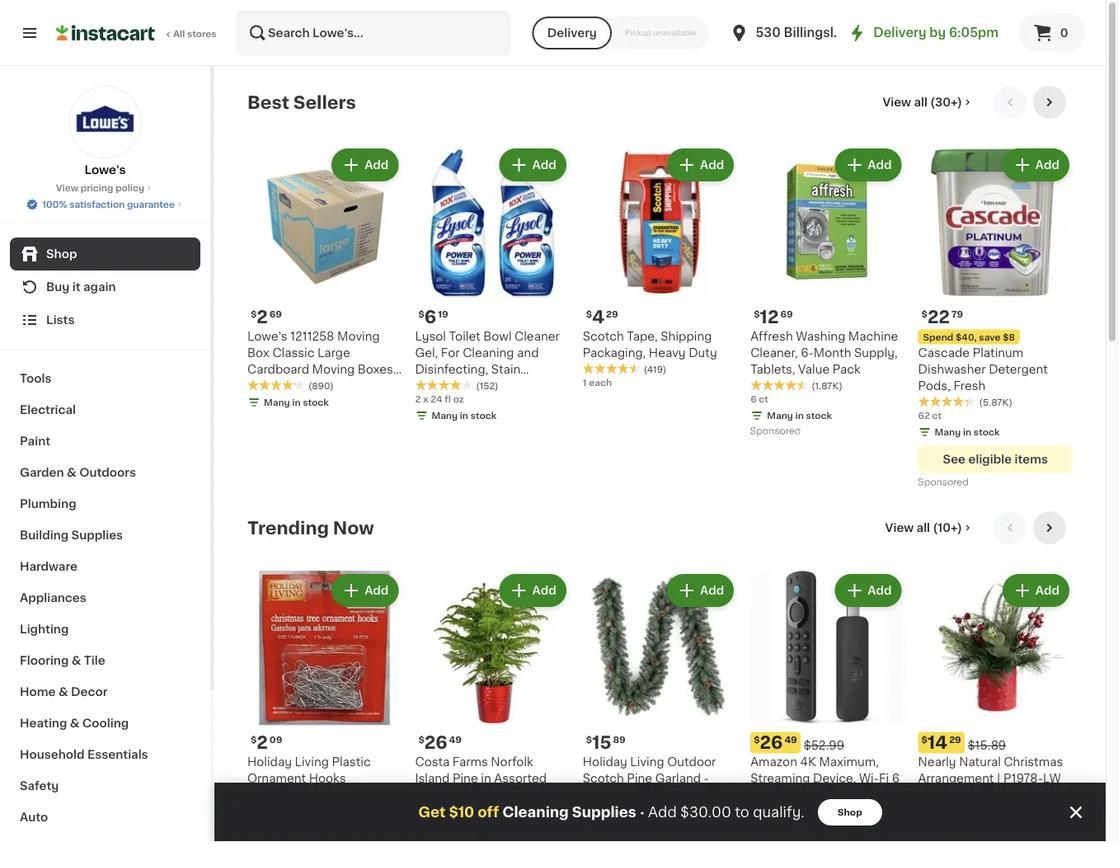 Task type: vqa. For each thing, say whether or not it's contained in the screenshot.
fl
yes



Task type: locate. For each thing, give the bounding box(es) containing it.
pods,
[[919, 380, 951, 391]]

many in stock for 6
[[432, 411, 497, 420]]

stock for spend $40, save $8
[[974, 428, 1000, 437]]

1 horizontal spatial delivery
[[874, 27, 927, 39]]

garden & outdoors link
[[10, 457, 200, 488]]

scotch inside "holiday living outdoor scotch pine garland - green - 9'"
[[583, 772, 624, 784]]

$40,
[[956, 332, 977, 341]]

2 vertical spatial 2
[[257, 734, 268, 751]]

0 vertical spatial 1
[[583, 378, 587, 387]]

add button for lysol toilet bowl cleaner gel, for cleaning and disinfecting, stain removal
[[501, 150, 565, 180]]

add button for holiday living outdoor scotch pine garland - green - 9'
[[669, 576, 733, 605]]

1 horizontal spatial 29
[[950, 735, 962, 744]]

1 horizontal spatial 49
[[785, 735, 798, 744]]

0 vertical spatial each
[[589, 378, 612, 387]]

lowe's logo image
[[69, 86, 141, 158]]

0 vertical spatial ct
[[759, 395, 769, 404]]

tablets,
[[751, 363, 796, 375]]

1 horizontal spatial holiday
[[583, 756, 628, 768]]

many in stock down (1.87k)
[[767, 411, 832, 420]]

0 vertical spatial 29
[[606, 309, 618, 318]]

2 horizontal spatial ct
[[933, 411, 942, 420]]

$10
[[449, 806, 475, 820]]

0 horizontal spatial 6
[[425, 308, 437, 326]]

main content
[[215, 66, 1106, 842]]

0 horizontal spatial living
[[295, 756, 329, 768]]

pine up pot
[[453, 772, 478, 784]]

29 for 14
[[950, 735, 962, 744]]

1 vertical spatial each
[[925, 789, 948, 798]]

26 up costa
[[425, 734, 448, 751]]

shop button
[[818, 799, 883, 826]]

product group
[[248, 145, 402, 412], [415, 145, 570, 426], [583, 145, 738, 389], [751, 145, 906, 440], [919, 145, 1073, 492], [248, 571, 402, 819], [415, 571, 570, 831], [583, 571, 738, 823], [751, 571, 906, 817], [919, 571, 1073, 800]]

29 inside $ 14 29
[[950, 735, 962, 744]]

household essentials link
[[10, 739, 200, 771]]

add button for scotch tape, shipping packaging, heavy duty
[[669, 150, 733, 180]]

1 horizontal spatial ct
[[759, 395, 769, 404]]

eligible
[[969, 454, 1012, 465]]

2 holiday from the left
[[583, 756, 628, 768]]

1 horizontal spatial supplies
[[572, 806, 637, 820]]

1 horizontal spatial 6
[[751, 395, 757, 404]]

many down 'fl'
[[432, 411, 458, 420]]

instacart logo image
[[56, 23, 155, 43]]

(30+)
[[931, 97, 963, 108]]

service type group
[[533, 17, 710, 50]]

lowe's inside lowe's 1211258 moving box classic large cardboard moving boxes with handle holes - 24" w x 18" h x 18" d
[[248, 330, 288, 342]]

tv
[[751, 805, 766, 817]]

holiday living outdoor scotch pine garland - green - 9'
[[583, 756, 716, 801]]

$ 26 49 up amazon
[[754, 734, 798, 751]]

farms
[[453, 756, 488, 768]]

& for flooring
[[72, 655, 81, 667]]

living for hooks
[[295, 756, 329, 768]]

0 horizontal spatial 1
[[583, 378, 587, 387]]

many down 62 ct
[[935, 428, 961, 437]]

heating
[[20, 718, 67, 729]]

moving down large
[[312, 363, 355, 375]]

spend
[[924, 332, 954, 341]]

0 vertical spatial cleaning
[[463, 347, 514, 358]]

1 vertical spatial supplies
[[572, 806, 637, 820]]

2 item carousel region from the top
[[248, 511, 1073, 838]]

2 vertical spatial view
[[886, 522, 914, 534]]

wi-
[[860, 772, 879, 784]]

$ inside $ 15 89
[[586, 735, 592, 744]]

$ up the affresh at the right top of the page
[[754, 309, 760, 318]]

2
[[257, 308, 268, 326], [415, 395, 421, 404], [257, 734, 268, 751]]

gel,
[[415, 347, 438, 358]]

69 up classic
[[270, 309, 282, 318]]

$ 22 79
[[922, 308, 964, 326]]

shop
[[46, 248, 77, 260], [838, 808, 863, 817]]

$ up the nearly
[[922, 735, 928, 744]]

holiday for holiday living plastic ornament hooks 75 ct
[[248, 756, 292, 768]]

ct inside the holiday living plastic ornament hooks 75 ct
[[261, 789, 270, 798]]

1 vertical spatial cleaning
[[503, 806, 569, 820]]

$ inside $ 4 29
[[586, 309, 592, 318]]

29 right 4
[[606, 309, 618, 318]]

1 horizontal spatial 1
[[751, 805, 755, 814]]

0 horizontal spatial decor
[[71, 686, 108, 698]]

moving up large
[[337, 330, 380, 342]]

1 down 'packaging,'
[[583, 378, 587, 387]]

$ up box
[[251, 309, 257, 318]]

view up 100%
[[56, 184, 78, 193]]

in inside 'costa farms norfolk island pine in assorted decor pot'
[[481, 772, 491, 784]]

$ up costa
[[419, 735, 425, 744]]

cascade platinum dishwasher detergent pods, fresh
[[919, 347, 1049, 391]]

sponsored badge image down see
[[919, 478, 969, 488]]

69
[[270, 309, 282, 318], [781, 309, 793, 318]]

lowe's
[[85, 164, 126, 176], [248, 330, 288, 342]]

1 vertical spatial lowe's
[[248, 330, 288, 342]]

0 horizontal spatial $ 26 49
[[419, 734, 462, 751]]

in
[[292, 398, 301, 407], [460, 411, 469, 420], [796, 411, 804, 420], [964, 428, 972, 437], [481, 772, 491, 784], [628, 808, 636, 817]]

supplies down green
[[572, 806, 637, 820]]

0 vertical spatial decor
[[71, 686, 108, 698]]

tools link
[[10, 363, 200, 394]]

$ for holiday living plastic ornament hooks
[[251, 735, 257, 744]]

0 vertical spatial 1 each
[[583, 378, 612, 387]]

& right home
[[58, 686, 68, 698]]

home
[[20, 686, 56, 698]]

6 inside amazon 4k maximum, streaming device, wi-fi 6 & alexa voice remote fire tv stick
[[892, 772, 900, 784]]

2 vertical spatial 1
[[751, 805, 755, 814]]

by
[[930, 27, 946, 39]]

69 right "12"
[[781, 309, 793, 318]]

1 horizontal spatial $ 26 49
[[754, 734, 798, 751]]

in down value
[[796, 411, 804, 420]]

scotch up green
[[583, 772, 624, 784]]

2 scotch from the top
[[583, 772, 624, 784]]

2 vertical spatial 6
[[892, 772, 900, 784]]

$ 4 29
[[586, 308, 618, 326]]

add
[[365, 159, 389, 171], [533, 159, 557, 171], [700, 159, 725, 171], [868, 159, 892, 171], [1036, 159, 1060, 171], [365, 585, 389, 596], [533, 585, 557, 596], [700, 585, 725, 596], [868, 585, 892, 596], [1036, 585, 1060, 596], [649, 806, 677, 820]]

& left tile
[[72, 655, 81, 667]]

many down 6 ct
[[767, 411, 794, 420]]

add for lowe's 1211258 moving box classic large cardboard moving boxes with handle holes - 24" w x 18" h x 18" d
[[365, 159, 389, 171]]

decor down tile
[[71, 686, 108, 698]]

1 vertical spatial 1
[[919, 789, 923, 798]]

2 for best sellers
[[257, 308, 268, 326]]

holiday inside "holiday living outdoor scotch pine garland - green - 9'"
[[583, 756, 628, 768]]

lowe's 1211258 moving box classic large cardboard moving boxes with handle holes - 24" w x 18" h x 18" d
[[248, 330, 400, 408]]

now
[[333, 519, 374, 537]]

$ inside $ 6 19
[[419, 309, 425, 318]]

cardboard
[[248, 363, 309, 375]]

treatment tracker modal dialog
[[215, 783, 1106, 842]]

24
[[431, 395, 443, 404]]

holiday inside the holiday living plastic ornament hooks 75 ct
[[248, 756, 292, 768]]

scotch tape, shipping packaging, heavy duty
[[583, 330, 718, 358]]

6 left 19
[[425, 308, 437, 326]]

dishwasher
[[919, 363, 986, 375]]

many in stock
[[264, 398, 329, 407], [432, 411, 497, 420], [767, 411, 832, 420], [935, 428, 1000, 437], [600, 808, 665, 817]]

$ left 09
[[251, 735, 257, 744]]

1 vertical spatial all
[[917, 522, 931, 534]]

classic
[[273, 347, 315, 358]]

None search field
[[236, 10, 511, 56]]

x left 24
[[423, 395, 429, 404]]

building supplies link
[[10, 520, 200, 551]]

all for 14
[[917, 522, 931, 534]]

cleaning down assorted
[[503, 806, 569, 820]]

island
[[415, 772, 450, 784]]

qualify.
[[753, 806, 805, 820]]

0 horizontal spatial 29
[[606, 309, 618, 318]]

flooring & tile
[[20, 655, 105, 667]]

product group containing 22
[[919, 145, 1073, 492]]

add button for holiday living plastic ornament hooks
[[333, 576, 397, 605]]

each down alexa
[[757, 805, 780, 814]]

2 horizontal spatial 1
[[919, 789, 923, 798]]

$ inside $ 2 69
[[251, 309, 257, 318]]

0 vertical spatial -
[[358, 380, 363, 391]]

add button for amazon 4k maximum, streaming device, wi-fi 6 & alexa voice remote fire tv stick
[[837, 576, 901, 605]]

lowe's for lowe's 1211258 moving box classic large cardboard moving boxes with handle holes - 24" w x 18" h x 18" d
[[248, 330, 288, 342]]

49 up amazon
[[785, 735, 798, 744]]

$ inside $ 12 69
[[754, 309, 760, 318]]

1 vertical spatial sponsored badge image
[[919, 478, 969, 488]]

2 horizontal spatial 6
[[892, 772, 900, 784]]

0 vertical spatial lowe's
[[85, 164, 126, 176]]

view left the (10+) at the right
[[886, 522, 914, 534]]

2 $ 26 49 from the left
[[754, 734, 798, 751]]

hardware
[[20, 561, 77, 573]]

view
[[883, 97, 912, 108], [56, 184, 78, 193], [886, 522, 914, 534]]

2 left 24
[[415, 395, 421, 404]]

|
[[997, 772, 1001, 784]]

0 vertical spatial moving
[[337, 330, 380, 342]]

supplies up hardware link
[[71, 530, 123, 541]]

scotch down $ 4 29
[[583, 330, 624, 342]]

0 horizontal spatial -
[[358, 380, 363, 391]]

all left the (10+) at the right
[[917, 522, 931, 534]]

in down farms
[[481, 772, 491, 784]]

heating & cooling
[[20, 718, 129, 729]]

affresh
[[751, 330, 793, 342]]

0 horizontal spatial 69
[[270, 309, 282, 318]]

$14.29 original price: $15.89 element
[[919, 732, 1073, 753]]

view inside popup button
[[886, 522, 914, 534]]

26 up amazon
[[760, 734, 783, 751]]

$ 26 49 inside $26.49 original price: $52.99 element
[[754, 734, 798, 751]]

shop down "remote"
[[838, 808, 863, 817]]

69 for 12
[[781, 309, 793, 318]]

cleaner
[[515, 330, 560, 342]]

holiday down $ 15 89
[[583, 756, 628, 768]]

0 horizontal spatial shop
[[46, 248, 77, 260]]

stock down (152)
[[471, 411, 497, 420]]

2 vertical spatial -
[[622, 789, 627, 801]]

69 inside $ 12 69
[[781, 309, 793, 318]]

1 26 from the left
[[425, 734, 448, 751]]

2 pine from the left
[[627, 772, 653, 784]]

item carousel region
[[248, 86, 1073, 498], [248, 511, 1073, 838]]

all inside popup button
[[917, 522, 931, 534]]

Search field
[[238, 12, 510, 54]]

living for pine
[[631, 756, 665, 768]]

49 up farms
[[449, 735, 462, 744]]

shop inside "button"
[[838, 808, 863, 817]]

stain
[[491, 363, 521, 375]]

items
[[1015, 454, 1049, 465]]

stock up eligible
[[974, 428, 1000, 437]]

1 vertical spatial shop
[[838, 808, 863, 817]]

1 each down 'packaging,'
[[583, 378, 612, 387]]

$ inside $ 2 09
[[251, 735, 257, 744]]

building
[[20, 530, 69, 541]]

$ inside $ 22 79
[[922, 309, 928, 318]]

0 vertical spatial shop
[[46, 248, 77, 260]]

pine inside 'costa farms norfolk island pine in assorted decor pot'
[[453, 772, 478, 784]]

1 pine from the left
[[453, 772, 478, 784]]

1 horizontal spatial 69
[[781, 309, 793, 318]]

6 down the tablets,
[[751, 395, 757, 404]]

stock down (1.87k)
[[806, 411, 832, 420]]

1
[[583, 378, 587, 387], [919, 789, 923, 798], [751, 805, 755, 814]]

x down with
[[248, 396, 254, 408]]

1 vertical spatial decor
[[415, 789, 451, 801]]

1 vertical spatial scotch
[[583, 772, 624, 784]]

lowe's up box
[[248, 330, 288, 342]]

1 vertical spatial view
[[56, 184, 78, 193]]

buy
[[46, 281, 70, 293]]

0 vertical spatial sponsored badge image
[[751, 427, 801, 436]]

appliances
[[20, 592, 86, 604]]

add for holiday living outdoor scotch pine garland - green - 9'
[[700, 585, 725, 596]]

6 right fi
[[892, 772, 900, 784]]

view all (30+)
[[883, 97, 963, 108]]

$ 26 49 up costa
[[419, 734, 462, 751]]

pine inside "holiday living outdoor scotch pine garland - green - 9'"
[[627, 772, 653, 784]]

each down 'packaging,'
[[589, 378, 612, 387]]

0 horizontal spatial 49
[[449, 735, 462, 744]]

product group containing 4
[[583, 145, 738, 389]]

cooling
[[82, 718, 129, 729]]

$ left 89
[[586, 735, 592, 744]]

- left 24"
[[358, 380, 363, 391]]

many for spend $40, save $8
[[935, 428, 961, 437]]

0 horizontal spatial ct
[[261, 789, 270, 798]]

0 horizontal spatial lowe's
[[85, 164, 126, 176]]

0 horizontal spatial holiday
[[248, 756, 292, 768]]

many in stock down oz
[[432, 411, 497, 420]]

& left cooling
[[70, 718, 80, 729]]

1 right fire
[[919, 789, 923, 798]]

appliances link
[[10, 582, 200, 614]]

1 horizontal spatial living
[[631, 756, 665, 768]]

2 18" from the left
[[299, 396, 317, 408]]

1 vertical spatial 1 each
[[751, 805, 780, 814]]

530 billingsley road button
[[730, 10, 886, 56]]

living inside "holiday living outdoor scotch pine garland - green - 9'"
[[631, 756, 665, 768]]

all
[[914, 97, 928, 108], [917, 522, 931, 534]]

(152)
[[476, 381, 499, 391]]

2 x 24 fl oz
[[415, 395, 464, 404]]

& for home
[[58, 686, 68, 698]]

delivery inside button
[[548, 27, 597, 39]]

item carousel region containing trending now
[[248, 511, 1073, 838]]

living up hooks at bottom
[[295, 756, 329, 768]]

billingsley
[[784, 27, 850, 39]]

0 horizontal spatial 18"
[[257, 396, 275, 408]]

1 horizontal spatial each
[[757, 805, 780, 814]]

all left (30+)
[[914, 97, 928, 108]]

0 vertical spatial supplies
[[71, 530, 123, 541]]

1 horizontal spatial lowe's
[[248, 330, 288, 342]]

18" left h
[[257, 396, 275, 408]]

1 horizontal spatial pine
[[627, 772, 653, 784]]

2 living from the left
[[631, 756, 665, 768]]

shipping
[[661, 330, 712, 342]]

in left the •
[[628, 808, 636, 817]]

0 horizontal spatial x
[[248, 396, 254, 408]]

1 each down alexa
[[751, 805, 780, 814]]

satisfaction
[[69, 200, 125, 209]]

lowe's for lowe's
[[85, 164, 126, 176]]

cleaning inside lysol toilet bowl cleaner gel, for cleaning and disinfecting, stain removal
[[463, 347, 514, 358]]

holes
[[321, 380, 355, 391]]

$ for lysol toilet bowl cleaner gel, for cleaning and disinfecting, stain removal
[[419, 309, 425, 318]]

ct right 75
[[261, 789, 270, 798]]

0 horizontal spatial delivery
[[548, 27, 597, 39]]

29 inside $ 4 29
[[606, 309, 618, 318]]

6
[[425, 308, 437, 326], [751, 395, 757, 404], [892, 772, 900, 784]]

many
[[264, 398, 290, 407], [432, 411, 458, 420], [767, 411, 794, 420], [935, 428, 961, 437], [600, 808, 626, 817]]

each down the arrangement
[[925, 789, 948, 798]]

view inside popup button
[[883, 97, 912, 108]]

cleaning down bowl on the left top of the page
[[463, 347, 514, 358]]

29
[[606, 309, 618, 318], [950, 735, 962, 744]]

1 horizontal spatial decor
[[415, 789, 451, 801]]

2 left 09
[[257, 734, 268, 751]]

holiday up ornament
[[248, 756, 292, 768]]

product group containing 14
[[919, 571, 1073, 800]]

$ up 'packaging,'
[[586, 309, 592, 318]]

& up tv
[[751, 789, 760, 801]]

delivery for delivery by 6:05pm
[[874, 27, 927, 39]]

delivery button
[[533, 17, 612, 50]]

2 horizontal spatial -
[[704, 772, 709, 784]]

in down oz
[[460, 411, 469, 420]]

1 vertical spatial moving
[[312, 363, 355, 375]]

1 vertical spatial ct
[[933, 411, 942, 420]]

d
[[320, 396, 330, 408]]

0 horizontal spatial pine
[[453, 772, 478, 784]]

2 horizontal spatial each
[[925, 789, 948, 798]]

2 vertical spatial ct
[[261, 789, 270, 798]]

6 ct
[[751, 395, 769, 404]]

sponsored badge image down 6 ct
[[751, 427, 801, 436]]

69 for 2
[[270, 309, 282, 318]]

delivery by 6:05pm link
[[848, 23, 999, 43]]

view left (30+)
[[883, 97, 912, 108]]

lighting
[[20, 624, 69, 635]]

1 horizontal spatial shop
[[838, 808, 863, 817]]

1 horizontal spatial x
[[290, 396, 297, 408]]

add button
[[333, 150, 397, 180], [501, 150, 565, 180], [669, 150, 733, 180], [837, 150, 901, 180], [1005, 150, 1068, 180], [333, 576, 397, 605], [501, 576, 565, 605], [669, 576, 733, 605], [837, 576, 901, 605], [1005, 576, 1068, 605]]

sponsored badge image
[[751, 427, 801, 436], [919, 478, 969, 488]]

1 horizontal spatial 18"
[[299, 396, 317, 408]]

0 vertical spatial item carousel region
[[248, 86, 1073, 498]]

pine up 9'
[[627, 772, 653, 784]]

decor down "island" at left bottom
[[415, 789, 451, 801]]

1 living from the left
[[295, 756, 329, 768]]

$ up spend
[[922, 309, 928, 318]]

1 item carousel region from the top
[[248, 86, 1073, 498]]

add button for costa farms norfolk island pine in assorted decor pot
[[501, 576, 565, 605]]

0 vertical spatial 2
[[257, 308, 268, 326]]

large
[[318, 347, 350, 358]]

& right garden
[[67, 467, 77, 479]]

$ for costa farms norfolk island pine in assorted decor pot
[[419, 735, 425, 744]]

duty
[[689, 347, 718, 358]]

lowe's up view pricing policy 'link'
[[85, 164, 126, 176]]

lysol
[[415, 330, 446, 342]]

29 right "14"
[[950, 735, 962, 744]]

2 26 from the left
[[760, 734, 783, 751]]

x right h
[[290, 396, 297, 408]]

add for lysol toilet bowl cleaner gel, for cleaning and disinfecting, stain removal
[[533, 159, 557, 171]]

$ left 19
[[419, 309, 425, 318]]

ct down the tablets,
[[759, 395, 769, 404]]

69 inside $ 2 69
[[270, 309, 282, 318]]

platinum
[[973, 347, 1024, 358]]

1 right to
[[751, 805, 755, 814]]

-
[[358, 380, 363, 391], [704, 772, 709, 784], [622, 789, 627, 801]]

18" left d
[[299, 396, 317, 408]]

2 69 from the left
[[781, 309, 793, 318]]

all inside popup button
[[914, 97, 928, 108]]

1 scotch from the top
[[583, 330, 624, 342]]

- left 9'
[[622, 789, 627, 801]]

living inside the holiday living plastic ornament hooks 75 ct
[[295, 756, 329, 768]]

many for 6
[[432, 411, 458, 420]]

0 vertical spatial all
[[914, 97, 928, 108]]

for
[[441, 347, 460, 358]]

2 49 from the left
[[785, 735, 798, 744]]

0 vertical spatial view
[[883, 97, 912, 108]]

1 49 from the left
[[449, 735, 462, 744]]

pot
[[454, 789, 474, 801]]

- down outdoor
[[704, 772, 709, 784]]

add for scotch tape, shipping packaging, heavy duty
[[700, 159, 725, 171]]

0 horizontal spatial 26
[[425, 734, 448, 751]]

2 up box
[[257, 308, 268, 326]]

1 holiday from the left
[[248, 756, 292, 768]]

0 vertical spatial scotch
[[583, 330, 624, 342]]

removal
[[415, 380, 466, 391]]

0 horizontal spatial supplies
[[71, 530, 123, 541]]

see eligible items button
[[919, 445, 1073, 473]]

item carousel region containing best sellers
[[248, 86, 1073, 498]]

1 vertical spatial 29
[[950, 735, 962, 744]]

1 horizontal spatial 26
[[760, 734, 783, 751]]

shop up buy
[[46, 248, 77, 260]]

natural
[[960, 756, 1001, 768]]

ct right '62'
[[933, 411, 942, 420]]

many in stock up see
[[935, 428, 1000, 437]]

living up garland
[[631, 756, 665, 768]]

1 vertical spatial item carousel region
[[248, 511, 1073, 838]]

1 69 from the left
[[270, 309, 282, 318]]

guarantee
[[127, 200, 175, 209]]



Task type: describe. For each thing, give the bounding box(es) containing it.
and
[[517, 347, 539, 358]]

(10+)
[[933, 522, 963, 534]]

view all (30+) button
[[877, 86, 981, 119]]

all
[[173, 29, 185, 38]]

costa
[[415, 756, 450, 768]]

lighting link
[[10, 614, 200, 645]]

1 $ 26 49 from the left
[[419, 734, 462, 751]]

2 vertical spatial each
[[757, 805, 780, 814]]

& for garden
[[67, 467, 77, 479]]

1 vertical spatial 2
[[415, 395, 421, 404]]

many in stock for 12
[[767, 411, 832, 420]]

best
[[248, 94, 289, 111]]

& inside amazon 4k maximum, streaming device, wi-fi 6 & alexa voice remote fire tv stick
[[751, 789, 760, 801]]

decor inside 'costa farms norfolk island pine in assorted decor pot'
[[415, 789, 451, 801]]

machine
[[849, 330, 899, 342]]

road
[[853, 27, 886, 39]]

many in stock down 9'
[[600, 808, 665, 817]]

packaging,
[[583, 347, 646, 358]]

w
[[388, 380, 400, 391]]

4
[[592, 308, 605, 326]]

holiday for holiday living outdoor scotch pine garland - green - 9'
[[583, 756, 628, 768]]

0 horizontal spatial each
[[589, 378, 612, 387]]

product group containing 6
[[415, 145, 570, 426]]

sellers
[[294, 94, 356, 111]]

plumbing
[[20, 498, 76, 510]]

fresh
[[954, 380, 986, 391]]

pine for 26
[[453, 772, 478, 784]]

electrical
[[20, 404, 76, 416]]

ct for spend $40, save $8
[[933, 411, 942, 420]]

christmas
[[1004, 756, 1064, 768]]

toilet
[[449, 330, 481, 342]]

add for holiday living plastic ornament hooks
[[365, 585, 389, 596]]

1 inside nearly natural christmas arrangement | p1978-lw 1 each
[[919, 789, 923, 798]]

washing
[[796, 330, 846, 342]]

hooks
[[309, 772, 346, 784]]

home & decor link
[[10, 677, 200, 708]]

& for heating
[[70, 718, 80, 729]]

product group containing 15
[[583, 571, 738, 823]]

$ for affresh washing machine cleaner, 6-month supply, tablets, value pack
[[754, 309, 760, 318]]

flooring & tile link
[[10, 645, 200, 677]]

$ 14 29
[[922, 734, 962, 751]]

supplies inside treatment tracker modal dialog
[[572, 806, 637, 820]]

$ up amazon
[[754, 735, 760, 744]]

get $10 off cleaning supplies • add $30.00 to qualify.
[[418, 806, 805, 820]]

add inside treatment tracker modal dialog
[[649, 806, 677, 820]]

view pricing policy
[[56, 184, 144, 193]]

1 18" from the left
[[257, 396, 275, 408]]

garden & outdoors
[[20, 467, 136, 479]]

boxes
[[358, 363, 393, 375]]

1 horizontal spatial sponsored badge image
[[919, 478, 969, 488]]

$ 12 69
[[754, 308, 793, 326]]

add for costa farms norfolk island pine in assorted decor pot
[[533, 585, 557, 596]]

view for best sellers
[[883, 97, 912, 108]]

$26.49 original price: $52.99 element
[[751, 732, 906, 753]]

plastic
[[332, 756, 371, 768]]

safety link
[[10, 771, 200, 802]]

0 horizontal spatial sponsored badge image
[[751, 427, 801, 436]]

scotch inside "scotch tape, shipping packaging, heavy duty"
[[583, 330, 624, 342]]

530 billingsley road
[[756, 27, 886, 39]]

stock down (890)
[[303, 398, 329, 407]]

off
[[478, 806, 499, 820]]

voice
[[798, 789, 830, 801]]

norfolk
[[491, 756, 534, 768]]

with
[[248, 380, 274, 391]]

product group containing 12
[[751, 145, 906, 440]]

stock for 12
[[806, 411, 832, 420]]

trending
[[248, 519, 329, 537]]

buy it again link
[[10, 271, 200, 304]]

100% satisfaction guarantee
[[42, 200, 175, 209]]

09
[[270, 735, 282, 744]]

garland
[[656, 772, 701, 784]]

policy
[[116, 184, 144, 193]]

box
[[248, 347, 270, 358]]

cleaning inside treatment tracker modal dialog
[[503, 806, 569, 820]]

add button for nearly natural christmas arrangement | p1978-lw
[[1005, 576, 1068, 605]]

bowl
[[484, 330, 512, 342]]

$8
[[1003, 332, 1016, 341]]

1 horizontal spatial 1 each
[[751, 805, 780, 814]]

$ inside $ 14 29
[[922, 735, 928, 744]]

$ for scotch tape, shipping packaging, heavy duty
[[586, 309, 592, 318]]

many for 12
[[767, 411, 794, 420]]

$52.99
[[804, 739, 845, 751]]

all for 22
[[914, 97, 928, 108]]

$ for holiday living outdoor scotch pine garland - green - 9'
[[586, 735, 592, 744]]

holiday living plastic ornament hooks 75 ct
[[248, 756, 371, 798]]

buy it again
[[46, 281, 116, 293]]

62 ct
[[919, 411, 942, 420]]

(1.87k)
[[812, 381, 843, 391]]

electrical link
[[10, 394, 200, 426]]

29 for 4
[[606, 309, 618, 318]]

ct for 12
[[759, 395, 769, 404]]

stock for 6
[[471, 411, 497, 420]]

add for amazon 4k maximum, streaming device, wi-fi 6 & alexa voice remote fire tv stick
[[868, 585, 892, 596]]

cascade
[[919, 347, 970, 358]]

$ for lowe's 1211258 moving box classic large cardboard moving boxes with handle holes - 24" w x 18" h x 18" d
[[251, 309, 257, 318]]

1 vertical spatial -
[[704, 772, 709, 784]]

(890)
[[309, 381, 334, 391]]

fl
[[445, 395, 451, 404]]

lists link
[[10, 304, 200, 337]]

amazon 4k maximum, streaming device, wi-fi 6 & alexa voice remote fire tv stick
[[751, 756, 903, 817]]

green
[[583, 789, 619, 801]]

lw
[[1044, 772, 1062, 784]]

pack
[[833, 363, 861, 375]]

89
[[613, 735, 626, 744]]

14
[[928, 734, 948, 751]]

pricing
[[81, 184, 113, 193]]

flooring
[[20, 655, 69, 667]]

remote
[[833, 789, 879, 801]]

month
[[814, 347, 852, 358]]

value
[[799, 363, 830, 375]]

view for trending now
[[886, 522, 914, 534]]

(419)
[[644, 365, 667, 374]]

2 horizontal spatial x
[[423, 395, 429, 404]]

many in stock for spend $40, save $8
[[935, 428, 1000, 437]]

all stores
[[173, 29, 217, 38]]

pine for 15
[[627, 772, 653, 784]]

streaming
[[751, 772, 811, 784]]

add button for lowe's 1211258 moving box classic large cardboard moving boxes with handle holes - 24" w x 18" h x 18" d
[[333, 150, 397, 180]]

all stores link
[[56, 10, 218, 56]]

in up see
[[964, 428, 972, 437]]

cleaner,
[[751, 347, 798, 358]]

2 for trending now
[[257, 734, 268, 751]]

0
[[1061, 27, 1069, 39]]

many down green
[[600, 808, 626, 817]]

1 horizontal spatial -
[[622, 789, 627, 801]]

$ for spend $40, save $8
[[922, 309, 928, 318]]

view inside 'link'
[[56, 184, 78, 193]]

lowe's link
[[69, 86, 141, 178]]

many in stock down handle at the top left of the page
[[264, 398, 329, 407]]

home & decor
[[20, 686, 108, 698]]

many down with
[[264, 398, 290, 407]]

stock down 9'
[[639, 808, 665, 817]]

stores
[[187, 29, 217, 38]]

$ 2 09
[[251, 734, 282, 751]]

0 vertical spatial 6
[[425, 308, 437, 326]]

main content containing best sellers
[[215, 66, 1106, 842]]

6-
[[801, 347, 814, 358]]

- inside lowe's 1211258 moving box classic large cardboard moving boxes with handle holes - 24" w x 18" h x 18" d
[[358, 380, 363, 391]]

best sellers
[[248, 94, 356, 111]]

add for nearly natural christmas arrangement | p1978-lw
[[1036, 585, 1060, 596]]

in right h
[[292, 398, 301, 407]]

lysol toilet bowl cleaner gel, for cleaning and disinfecting, stain removal
[[415, 330, 560, 391]]

$30.00
[[681, 806, 732, 820]]

p1978-
[[1004, 772, 1044, 784]]

each inside nearly natural christmas arrangement | p1978-lw 1 each
[[925, 789, 948, 798]]

maximum,
[[820, 756, 879, 768]]

1 vertical spatial 6
[[751, 395, 757, 404]]

delivery for delivery
[[548, 27, 597, 39]]

household essentials
[[20, 749, 148, 761]]

0 horizontal spatial 1 each
[[583, 378, 612, 387]]



